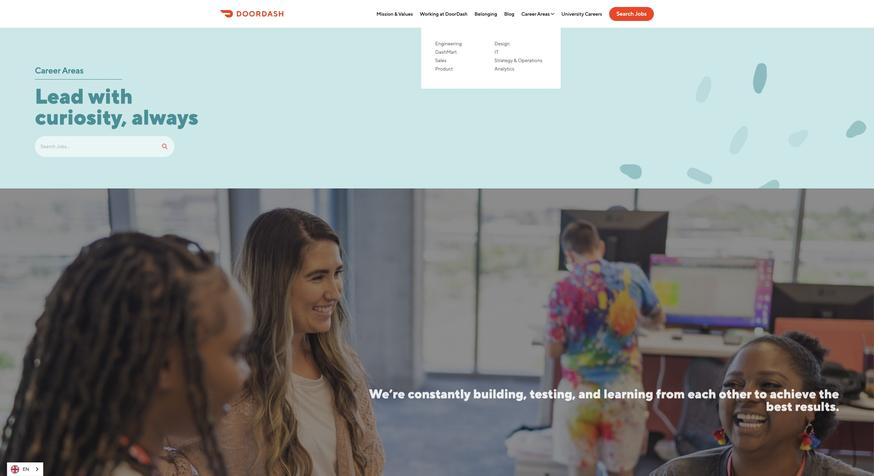 Task type: describe. For each thing, give the bounding box(es) containing it.
each
[[688, 385, 717, 399]]

belonging link
[[475, 11, 498, 17]]

search jobs
[[617, 10, 647, 17]]

dashmart link
[[435, 49, 457, 55]]

en link
[[7, 463, 43, 476]]

learning
[[604, 385, 654, 399]]

university
[[562, 11, 584, 17]]

product link
[[435, 66, 453, 71]]

sales
[[435, 57, 447, 63]]

problem
[[463, 436, 484, 443]]

starting
[[684, 436, 703, 443]]

is
[[485, 436, 489, 443]]

you're
[[610, 436, 626, 443]]

dashmart
[[435, 49, 457, 55]]

strategy & operations link
[[495, 57, 543, 63]]

other
[[719, 385, 752, 399]]

next.
[[826, 436, 839, 443]]

mission
[[377, 11, 394, 17]]

outside
[[541, 436, 559, 443]]

leading
[[631, 436, 650, 443]]

it link
[[495, 49, 499, 55]]

career areas
[[35, 65, 84, 75]]

0 horizontal spatial &
[[395, 11, 398, 17]]

2 too from the left
[[510, 436, 518, 443]]

just
[[674, 436, 683, 443]]

at
[[440, 11, 445, 17]]

styleguide form element
[[35, 137, 175, 161]]

scope.
[[570, 436, 586, 443]]

building,
[[473, 385, 527, 399]]

a
[[627, 436, 630, 443]]

1 vertical spatial to
[[760, 436, 765, 443]]

english flag image
[[11, 465, 19, 474]]

areas for career areas
[[62, 65, 84, 75]]

constantly
[[408, 385, 471, 399]]

engineering
[[435, 41, 462, 46]]


[[551, 11, 555, 16]]

design
[[495, 41, 510, 46]]

1 vertical spatial the
[[779, 436, 788, 443]]

design it strategy & operations analytics
[[495, 41, 543, 71]]

from
[[657, 385, 685, 399]]

analytics
[[495, 66, 515, 71]]

career areas 
[[522, 11, 555, 17]]

testing,
[[530, 385, 576, 399]]

we're
[[369, 385, 405, 399]]

blog link
[[505, 11, 515, 17]]

push
[[766, 436, 778, 443]]

sales link
[[435, 57, 447, 63]]

Search Jobs... text field
[[35, 137, 156, 158]]

work
[[724, 436, 736, 443]]

jobs
[[635, 10, 647, 17]]

1 or from the left
[[535, 436, 540, 443]]

careers
[[585, 11, 602, 17]]

university careers
[[562, 11, 602, 17]]



Task type: vqa. For each thing, say whether or not it's contained in the screenshot.
2nd the everyone from right
no



Task type: locate. For each thing, give the bounding box(es) containing it.
expert
[[651, 436, 667, 443]]

achieve
[[770, 385, 817, 399]]

too right is
[[490, 436, 498, 443]]

1 horizontal spatial the
[[819, 385, 840, 399]]

no problem is too big, too small, or outside our scope. whether you're a leading expert or just starting out, we work together to push the limits of what's next.
[[454, 436, 840, 443]]

areas up lead
[[62, 65, 84, 75]]

working at doordash
[[420, 11, 468, 17]]

0 horizontal spatial areas
[[62, 65, 84, 75]]

career for career areas
[[35, 65, 61, 75]]

areas for career areas 
[[538, 11, 550, 17]]

out,
[[705, 436, 714, 443]]

0 vertical spatial to
[[755, 385, 768, 399]]

1 vertical spatial &
[[514, 57, 517, 63]]

lead with curiosity, always
[[35, 84, 208, 129]]

always
[[132, 105, 198, 129]]

belonging
[[475, 11, 498, 17]]

big,
[[499, 436, 508, 443]]

design link
[[495, 41, 510, 46]]

what's
[[809, 436, 825, 443]]

mission & values
[[377, 11, 413, 17]]

career
[[522, 11, 537, 17], [35, 65, 61, 75]]

with
[[88, 84, 133, 108]]

1 horizontal spatial or
[[668, 436, 673, 443]]

engineering link
[[435, 41, 462, 46]]

areas left 
[[538, 11, 550, 17]]

the
[[819, 385, 840, 399], [779, 436, 788, 443]]

to inside we're constantly building, testing, and learning from each other to achieve the best results.
[[755, 385, 768, 399]]

0 vertical spatial the
[[819, 385, 840, 399]]

search
[[617, 10, 634, 17]]

results.
[[796, 397, 840, 412]]

our
[[561, 436, 569, 443]]

home image
[[220, 10, 284, 18]]

engineering dashmart sales product
[[435, 41, 462, 71]]

blog
[[505, 11, 515, 17]]

curiosity,
[[35, 105, 127, 129]]

Language field
[[7, 463, 43, 476]]

product
[[435, 66, 453, 71]]

doordash
[[446, 11, 468, 17]]

0 horizontal spatial the
[[779, 436, 788, 443]]

working at doordash link
[[420, 11, 468, 17]]

mission & values link
[[377, 11, 413, 17]]

together
[[737, 436, 758, 443]]

values
[[399, 11, 413, 17]]

or left just at the bottom of the page
[[668, 436, 673, 443]]

we
[[715, 436, 723, 443]]

1 horizontal spatial &
[[514, 57, 517, 63]]

of
[[803, 436, 808, 443]]

university careers link
[[562, 11, 602, 17]]

1 vertical spatial career
[[35, 65, 61, 75]]

& inside design it strategy & operations analytics
[[514, 57, 517, 63]]

to right 'other'
[[755, 385, 768, 399]]

& left the values
[[395, 11, 398, 17]]

no
[[454, 436, 461, 443]]

0 horizontal spatial too
[[490, 436, 498, 443]]

strategy
[[495, 57, 513, 63]]

1 horizontal spatial too
[[510, 436, 518, 443]]

analytics link
[[495, 66, 515, 71]]

lead
[[35, 84, 84, 108]]

0 vertical spatial &
[[395, 11, 398, 17]]

career up lead
[[35, 65, 61, 75]]

too right "big,"
[[510, 436, 518, 443]]

and
[[579, 385, 601, 399]]

1 vertical spatial areas
[[62, 65, 84, 75]]

career for career areas 
[[522, 11, 537, 17]]

working
[[420, 11, 439, 17]]

2 or from the left
[[668, 436, 673, 443]]

& right strategy
[[514, 57, 517, 63]]

small,
[[519, 436, 533, 443]]

&
[[395, 11, 398, 17], [514, 57, 517, 63]]

areas
[[538, 11, 550, 17], [62, 65, 84, 75]]

operations
[[518, 57, 543, 63]]

career right the blog link
[[522, 11, 537, 17]]

0 vertical spatial career
[[522, 11, 537, 17]]

None submit
[[156, 137, 175, 158]]

it
[[495, 49, 499, 55]]

to left push
[[760, 436, 765, 443]]

or
[[535, 436, 540, 443], [668, 436, 673, 443]]

the inside we're constantly building, testing, and learning from each other to achieve the best results.
[[819, 385, 840, 399]]

1 horizontal spatial areas
[[538, 11, 550, 17]]

too
[[490, 436, 498, 443], [510, 436, 518, 443]]

0 horizontal spatial or
[[535, 436, 540, 443]]

best
[[766, 397, 793, 412]]

0 horizontal spatial career
[[35, 65, 61, 75]]

list
[[377, 7, 602, 89]]

limits
[[789, 436, 802, 443]]

none submit inside styleguide form element
[[156, 137, 175, 158]]

list containing mission & values
[[377, 7, 602, 89]]

to
[[755, 385, 768, 399], [760, 436, 765, 443]]

0 vertical spatial areas
[[538, 11, 550, 17]]

1 horizontal spatial career
[[522, 11, 537, 17]]

we're constantly building, testing, and learning from each other to achieve the best results.
[[369, 385, 840, 412]]

or right "small,"
[[535, 436, 540, 443]]

whether
[[587, 436, 609, 443]]

en
[[23, 467, 29, 472]]

1 too from the left
[[490, 436, 498, 443]]

search jobs link
[[609, 7, 654, 21]]



